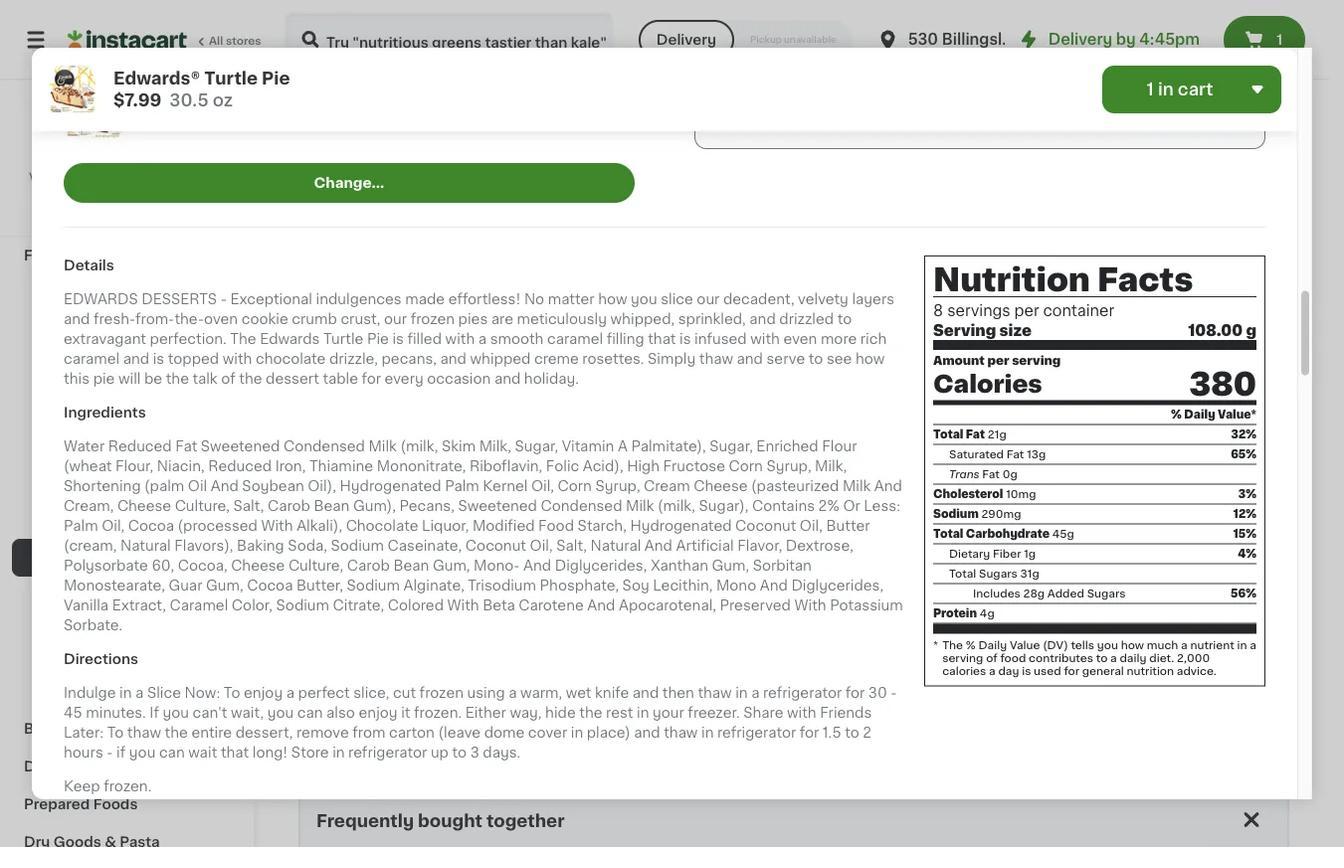 Task type: vqa. For each thing, say whether or not it's contained in the screenshot.
total for Dietary Fiber 1g
yes



Task type: describe. For each thing, give the bounding box(es) containing it.
0 vertical spatial seafood
[[79, 173, 139, 187]]

% daily value*
[[1171, 410, 1257, 421]]

tru
[[701, 294, 723, 308]]

edwards® for oz
[[113, 70, 200, 87]]

beverages link
[[12, 123, 242, 161]]

and up will
[[123, 352, 149, 366]]

to up "more"
[[837, 312, 852, 326]]

a up way,
[[509, 686, 517, 700]]

& right view
[[64, 173, 76, 187]]

oz down calories
[[931, 679, 944, 690]]

the left entire
[[165, 726, 188, 740]]

& down edwards
[[111, 324, 122, 338]]

many in stock
[[721, 719, 800, 730]]

0 horizontal spatial diglycerides,
[[555, 559, 647, 573]]

of inside edwards desserts - exceptional indulgences made effortless! no matter how you slice our decadent, velvety layers and fresh-from-the-oven cookie crumb crust, our frozen pies are meticulously whipped, sprinkled, and drizzled to extravagant perfection. the edwards turtle pie is filled with a smooth caramel filling that is infused with even more rich caramel and is topped with chocolate drizzle, pecans, and whipped creme rosettes. simply thaw and serve to see how this pie will be the talk of the dessert table for every occasion and holiday.
[[221, 372, 236, 386]]

1 horizontal spatial cocoa
[[247, 579, 293, 593]]

edwards® for 25.5
[[135, 93, 204, 107]]

mononitrate,
[[377, 460, 466, 474]]

pie left (dv)
[[1018, 641, 1040, 655]]

you down slice
[[163, 706, 189, 720]]

in right 12 oz on the right
[[736, 686, 748, 700]]

oz inside 'sara lee pound cake, all butter, family size 16 oz'
[[1119, 681, 1132, 692]]

serve
[[767, 352, 805, 366]]

$ inside the $ 3 89
[[705, 616, 713, 627]]

0 vertical spatial dough
[[597, 294, 644, 308]]

crème
[[590, 681, 637, 695]]

oz inside edwards® hershey's chocolate créme pie 25.5 oz
[[170, 113, 186, 127]]

1 horizontal spatial culture,
[[289, 559, 344, 573]]

1 vertical spatial palm
[[64, 519, 98, 533]]

amount
[[933, 355, 985, 367]]

1 horizontal spatial condensed
[[541, 499, 622, 513]]

0 vertical spatial carob
[[268, 499, 310, 513]]

4%
[[1238, 549, 1257, 560]]

4:45pm
[[1140, 32, 1200, 47]]

sodium up $ 7 99
[[276, 599, 329, 613]]

1 vertical spatial can
[[159, 746, 185, 760]]

dairy
[[24, 98, 63, 111]]

change...
[[314, 176, 384, 190]]

2 vertical spatial refrigerator
[[348, 746, 427, 760]]

1 vertical spatial coconut
[[735, 519, 796, 533]]

a up general
[[1111, 654, 1117, 665]]

$ for sara lee pound cake, all butter, family size
[[1108, 616, 1115, 627]]

turtle inside edwards desserts - exceptional indulgences made effortless! no matter how you slice our decadent, velvety layers and fresh-from-the-oven cookie crumb crust, our frozen pies are meticulously whipped, sprinkled, and drizzled to extravagant perfection. the edwards turtle pie is filled with a smooth caramel filling that is infused with even more rich caramel and is topped with chocolate drizzle, pecans, and whipped creme rosettes. simply thaw and serve to see how this pie will be the talk of the dessert table for every occasion and holiday.
[[323, 332, 364, 346]]

pumpkin
[[1104, 314, 1165, 328]]

drizzle,
[[329, 352, 378, 366]]

1 vertical spatial sugars
[[1087, 589, 1126, 600]]

1 36 oz from the left
[[299, 43, 329, 54]]

0 horizontal spatial chunks
[[500, 314, 552, 328]]

oz right 12
[[716, 699, 729, 710]]

2 natural from the left
[[591, 539, 641, 553]]

0 vertical spatial if
[[64, 36, 76, 53]]

bought
[[418, 814, 483, 831]]

0 vertical spatial cocoa
[[128, 519, 174, 533]]

fl
[[1132, 24, 1140, 35]]

instacart logo image
[[68, 28, 187, 52]]

frozen for frozen breakfast
[[36, 476, 83, 490]]

a up share at the bottom right of the page
[[751, 686, 760, 700]]

add up 'high'
[[640, 436, 669, 450]]

1 natural from the left
[[120, 539, 171, 553]]

& left the candy
[[79, 211, 91, 225]]

nutrition
[[933, 265, 1090, 296]]

lee
[[1138, 641, 1164, 655]]

0 horizontal spatial our
[[384, 312, 407, 326]]

1 horizontal spatial palm
[[445, 479, 479, 493]]

is inside * the % daily value (dv) tells you how much a nutrient in a serving of food contributes to a daily diet. 2,000 calories a day is used for general nutrition advice.
[[1022, 667, 1031, 678]]

0 horizontal spatial to
[[107, 726, 124, 740]]

indulgences
[[316, 292, 402, 306]]

oz inside "button"
[[1143, 24, 1156, 35]]

you up dessert,
[[267, 706, 294, 720]]

$ for marie callender's pumpkin pie frozen dessert
[[1108, 269, 1115, 280]]

color,
[[232, 599, 273, 613]]

frozen pizzas & meals
[[36, 287, 190, 300]]

oil, up (cream,
[[102, 519, 125, 533]]

seafood inside 'link'
[[141, 513, 199, 527]]

oz right "with..."
[[316, 43, 329, 54]]

all inside 'sara lee pound cake, all butter, family size 16 oz'
[[1259, 641, 1276, 655]]

a left '2 each'
[[286, 686, 295, 700]]

0 horizontal spatial culture,
[[175, 499, 230, 513]]

frozen for frozen meat & seafood
[[36, 513, 83, 527]]

and down decadent,
[[750, 312, 776, 326]]

shortening
[[64, 479, 141, 493]]

1 horizontal spatial milk
[[626, 499, 654, 513]]

frozen inside marie callender's dutch apple pie frozen dessert
[[972, 314, 1019, 328]]

sprinkled,
[[678, 312, 746, 326]]

1 horizontal spatial with
[[447, 599, 479, 613]]

add button for 7
[[401, 425, 478, 461]]

a left slice
[[135, 686, 144, 700]]

0 vertical spatial condensed
[[283, 440, 365, 454]]

store
[[291, 746, 329, 760]]

0 horizontal spatial snacks
[[24, 211, 76, 225]]

1 vertical spatial refrigerator
[[717, 726, 796, 740]]

preserved
[[720, 599, 791, 613]]

1 vertical spatial (2.91k)
[[976, 336, 1015, 347]]

food
[[1000, 654, 1026, 665]]

in left stock
[[755, 719, 766, 730]]

0 vertical spatial sugars
[[979, 569, 1018, 580]]

extract,
[[112, 599, 166, 613]]

and down phosphate,
[[587, 599, 615, 613]]

edwards inside edwards desserts - exceptional indulgences made effortless! no matter how you slice our decadent, velvety layers and fresh-from-the-oven cookie crumb crust, our frozen pies are meticulously whipped, sprinkled, and drizzled to extravagant perfection. the edwards turtle pie is filled with a smooth caramel filling that is infused with even more rich caramel and is topped with chocolate drizzle, pecans, and whipped creme rosettes. simply thaw and serve to see how this pie will be the talk of the dessert table for every occasion and holiday.
[[260, 332, 320, 346]]

the right "be"
[[166, 372, 189, 386]]

edwards® hershey's chocolate créme pie image
[[64, 80, 123, 140]]

0 vertical spatial caramel
[[547, 332, 603, 346]]

0 vertical spatial milk,
[[479, 440, 511, 454]]

meat inside 'link'
[[86, 513, 122, 527]]

& left eggs
[[66, 98, 78, 111]]

1 vertical spatial carob
[[347, 559, 390, 573]]

calories
[[933, 373, 1042, 397]]

and down infused
[[737, 352, 763, 366]]

& left 'meals'
[[134, 287, 145, 300]]

the inside * the % daily value (dv) tells you how much a nutrient in a serving of food contributes to a daily diet. 2,000 calories a day is used for general nutrition advice.
[[942, 641, 963, 652]]

2 7 from the left
[[914, 615, 927, 636]]

oz inside favorite day cheesecake bite collection 17.8 oz
[[322, 334, 335, 345]]

with down pies
[[445, 332, 475, 346]]

1 vertical spatial corn
[[558, 479, 592, 493]]

1 for 1
[[1277, 33, 1283, 47]]

1 vertical spatial sweetened
[[458, 499, 537, 513]]

turtle for edwards® turtle pie
[[974, 641, 1015, 655]]

diet.
[[1149, 654, 1174, 665]]

indulge in a slice now: to enjoy a perfect slice, cut frozen using a warm, wet knife and then thaw in a refrigerator for 30 - 45 minutes. if you can't wait, you can also enjoy it frozen. either way, hide the rest in your freezer. share with friends later: to thaw the entire dessert, remove from carton (leave dome cover in place) and thaw in refrigerator for 1.5 to 2 hours - if you can wait that long! store in refrigerator up to 3 days.
[[64, 686, 897, 760]]

thaw down minutes.
[[127, 726, 161, 740]]

with down oven
[[223, 352, 252, 366]]

target logo image
[[108, 103, 146, 141]]

frozen desserts link
[[12, 539, 242, 577]]

frozen inside "indulge in a slice now: to enjoy a perfect slice, cut frozen using a warm, wet knife and then thaw in a refrigerator for 30 - 45 minutes. if you can't wait, you can also enjoy it frozen. either way, hide the rest in your freezer. share with friends later: to thaw the entire dessert, remove from carton (leave dome cover in place) and thaw in refrigerator for 1.5 to 2 hours - if you can wait that long! store in refrigerator up to 3 days."
[[419, 686, 464, 700]]

to right the 1.5
[[845, 726, 859, 740]]

and up trisodium
[[523, 559, 551, 573]]

& inside 'link'
[[126, 513, 137, 527]]

gum),
[[353, 499, 396, 513]]

$ 6 99
[[1108, 268, 1147, 289]]

to inside * the % daily value (dv) tells you how much a nutrient in a serving of food contributes to a daily diet. 2,000 calories a day is used for general nutrition advice.
[[1096, 654, 1108, 665]]

2 horizontal spatial milk
[[843, 479, 871, 493]]

1 vertical spatial reduced
[[208, 460, 272, 474]]

edwards® turtle pie $7.99 30.5 oz
[[113, 70, 290, 109]]

in down remove
[[332, 746, 345, 760]]

oz right 2.67
[[746, 43, 759, 54]]

remove
[[297, 726, 349, 740]]

1 horizontal spatial 3
[[713, 615, 726, 636]]

2 36 from the left
[[903, 43, 917, 54]]

potassium
[[830, 599, 903, 613]]

25.5
[[135, 113, 166, 127]]

vitamin
[[562, 440, 614, 454]]

12
[[701, 699, 713, 710]]

food
[[538, 519, 574, 533]]

2 horizontal spatial -
[[891, 686, 897, 700]]

4g
[[980, 609, 995, 620]]

to left see at the right top
[[809, 352, 823, 366]]

ingredients
[[64, 406, 146, 420]]

for up the friends
[[846, 686, 865, 700]]

chocolate inside "tru fru pineapple in white chocolate & coconut 8 oz"
[[701, 314, 774, 328]]

edwards® edwards premium desserts cookies and crème pie
[[500, 641, 663, 695]]

1 vertical spatial salt,
[[556, 539, 587, 553]]

1 horizontal spatial cheese
[[231, 559, 285, 573]]

a inside edwards desserts - exceptional indulgences made effortless! no matter how you slice our decadent, velvety layers and fresh-from-the-oven cookie crumb crust, our frozen pies are meticulously whipped, sprinkled, and drizzled to extravagant perfection. the edwards turtle pie is filled with a smooth caramel filling that is infused with even more rich caramel and is topped with chocolate drizzle, pecans, and whipped creme rosettes. simply thaw and serve to see how this pie will be the talk of the dessert table for every occasion and holiday.
[[478, 332, 487, 346]]

in down freezer.
[[701, 726, 714, 740]]

edwards
[[64, 292, 138, 306]]

0 vertical spatial hydrogenated
[[340, 479, 441, 493]]

starch,
[[578, 519, 627, 533]]

2 inside "indulge in a slice now: to enjoy a perfect slice, cut frozen using a warm, wet knife and then thaw in a refrigerator for 30 - 45 minutes. if you can't wait, you can also enjoy it frozen. either way, hide the rest in your freezer. share with friends later: to thaw the entire dessert, remove from carton (leave dome cover in place) and thaw in refrigerator for 1.5 to 2 hours - if you can wait that long! store in refrigerator up to 3 days."
[[863, 726, 872, 740]]

edwards® down the "7 99"
[[903, 641, 971, 655]]

and down whipped
[[494, 372, 521, 386]]

dome
[[484, 726, 525, 740]]

1 in cart field
[[1102, 66, 1282, 113]]

2 horizontal spatial with
[[795, 599, 826, 613]]

is up "be"
[[153, 352, 164, 366]]

baking
[[237, 539, 284, 553]]

pie inside edwards® edwards premium desserts cookies and crème pie
[[641, 681, 663, 695]]

alkali),
[[297, 519, 342, 533]]

0 horizontal spatial cream
[[61, 324, 107, 338]]

& right breads
[[139, 589, 150, 603]]

0 horizontal spatial -
[[107, 746, 113, 760]]

frozen desserts
[[36, 551, 150, 565]]

keep
[[64, 780, 100, 794]]

slice
[[147, 686, 181, 700]]

of inside * the % daily value (dv) tells you how much a nutrient in a serving of food contributes to a daily diet. 2,000 calories a day is used for general nutrition advice.
[[986, 654, 998, 665]]

oz down whipped
[[510, 372, 523, 383]]

chocolate inside edwards® hershey's chocolate créme pie 25.5 oz
[[281, 93, 354, 107]]

and up occasion
[[440, 352, 467, 366]]

2 for 2 each
[[299, 681, 305, 692]]

hours
[[64, 746, 103, 760]]

1 vertical spatial (milk,
[[658, 499, 695, 513]]

thaw up freezer.
[[698, 686, 732, 700]]

marie for 99
[[903, 294, 942, 308]]

long!
[[252, 746, 288, 760]]

way,
[[510, 706, 542, 720]]

0 vertical spatial serving
[[1012, 355, 1061, 367]]

0 horizontal spatial gum,
[[206, 579, 243, 593]]

1 7 from the left
[[310, 615, 322, 636]]

you right if
[[129, 746, 156, 760]]

1 vertical spatial dough
[[553, 334, 600, 348]]

prepared
[[24, 798, 90, 812]]

in inside * the % daily value (dv) tells you how much a nutrient in a serving of food contributes to a daily diet. 2,000 calories a day is used for general nutrition advice.
[[1237, 641, 1247, 652]]

(pasteurized
[[751, 479, 839, 493]]

and down your
[[634, 726, 660, 740]]

$6.99 element
[[701, 265, 887, 291]]

add down 1 button
[[1245, 89, 1274, 103]]

and down sorbitan
[[760, 579, 788, 593]]

the left dessert
[[239, 372, 262, 386]]

perfection.
[[150, 332, 227, 346]]

and up less:
[[874, 479, 902, 493]]

that inside edwards desserts - exceptional indulgences made effortless! no matter how you slice our decadent, velvety layers and fresh-from-the-oven cookie crumb crust, our frozen pies are meticulously whipped, sprinkled, and drizzled to extravagant perfection. the edwards turtle pie is filled with a smooth caramel filling that is infused with even more rich caramel and is topped with chocolate drizzle, pecans, and whipped creme rosettes. simply thaw and serve to see how this pie will be the talk of the dessert table for every occasion and holiday.
[[648, 332, 676, 346]]

6 for sara lee pound cake, all butter, family size
[[1115, 615, 1130, 636]]

1 vertical spatial frozen.
[[104, 780, 152, 794]]

2 vertical spatial total
[[949, 569, 976, 580]]

& inside frozen broths & juice concentrate
[[136, 627, 147, 641]]

0 horizontal spatial meat
[[24, 173, 61, 187]]

sodium up citrate,
[[347, 579, 400, 593]]

see
[[827, 352, 852, 366]]

now:
[[185, 686, 220, 700]]

marie for 6
[[1104, 294, 1143, 308]]

sugar),
[[699, 499, 749, 513]]

to right up
[[452, 746, 467, 760]]

desserts inside edwards® edwards premium desserts cookies and crème pie
[[566, 661, 629, 675]]

and up xanthan
[[645, 539, 673, 553]]

pineapple
[[752, 294, 822, 308]]

créme
[[357, 93, 404, 107]]

wait
[[188, 746, 217, 760]]

0 vertical spatial refrigerator
[[763, 686, 842, 700]]

no
[[524, 292, 544, 306]]

iron,
[[275, 460, 306, 474]]

(processed
[[178, 519, 258, 533]]

per for servings
[[1014, 304, 1039, 318]]

a up 2,000
[[1181, 641, 1188, 652]]

add button for 6
[[1207, 425, 1284, 461]]

1 vertical spatial cheese
[[117, 499, 171, 513]]

1 horizontal spatial gum,
[[433, 559, 470, 573]]

dessert,
[[235, 726, 293, 740]]

1 vertical spatial chunks
[[603, 334, 656, 348]]

place)
[[587, 726, 631, 740]]

frozen for frozen fruits
[[36, 400, 83, 414]]

directions
[[64, 653, 138, 667]]

you inside * the % daily value (dv) tells you how much a nutrient in a serving of food contributes to a daily diet. 2,000 calories a day is used for general nutrition advice.
[[1097, 641, 1118, 652]]

oil, up "dextrose,"
[[800, 519, 823, 533]]

oil, down food
[[530, 539, 553, 553]]

edwards desserts - exceptional indulgences made effortless! no matter how you slice our decadent, velvety layers and fresh-from-the-oven cookie crumb crust, our frozen pies are meticulously whipped, sprinkled, and drizzled to extravagant perfection. the edwards turtle pie is filled with a smooth caramel filling that is infused with even more rich caramel and is topped with chocolate drizzle, pecans, and whipped creme rosettes. simply thaw and serve to see how this pie will be the talk of the dessert table for every occasion and holiday.
[[64, 292, 895, 386]]

cream inside water reduced fat sweetened condensed milk (milk, skim milk, sugar, vitamin a palmitate), sugar, enriched flour (wheat flour, niacin, reduced iron, thiamine mononitrate, riboflavin, folic acid), high fructose corn syrup, milk, shortening (palm oil and soybean oil), hydrogenated palm kernel oil, corn syrup, cream cheese (pasteurized milk and cream, cheese culture, salt, carob bean gum), pecans, sweetened condensed milk (milk, sugar), contains 2% or less: palm oil, cocoa (processed with alkali), chocolate liquor, modified food starch, hydrogenated coconut oil, butter (cream, natural flavors), baking soda, sodium caseinate, coconut oil, salt, natural and artificial flavor, dextrose, polysorbate 60, cocoa, cheese culture, carob bean gum, mono- and diglycerides, xanthan gum, sorbitan monostearate, guar gum, cocoa butter, sodium alginate, trisodium phosphate, soy lecithin, mono and diglycerides, vanilla extract, caramel color, sodium citrate, colored with beta carotene and apocarotenal, preserved with potassium sorbate.
[[644, 479, 690, 493]]

0 horizontal spatial reduced
[[108, 440, 172, 454]]

is up pecans,
[[393, 332, 404, 346]]

caramel
[[170, 599, 228, 613]]

is up the simply
[[680, 332, 691, 346]]

view
[[29, 172, 56, 183]]

later:
[[64, 726, 104, 740]]

0 horizontal spatial bean
[[314, 499, 350, 513]]

bakery
[[24, 722, 74, 736]]

a left day
[[989, 667, 996, 678]]

thaw down your
[[664, 726, 698, 740]]

talk
[[193, 372, 218, 386]]

$ for 2 each
[[302, 616, 310, 627]]

pie inside edwards® turtle pie $7.99 30.5 oz
[[262, 70, 290, 87]]

$ 6 79
[[1108, 615, 1146, 636]]

1 vertical spatial how
[[856, 352, 885, 366]]

servings
[[947, 304, 1011, 318]]

fat inside water reduced fat sweetened condensed milk (milk, skim milk, sugar, vitamin a palmitate), sugar, enriched flour (wheat flour, niacin, reduced iron, thiamine mononitrate, riboflavin, folic acid), high fructose corn syrup, milk, shortening (palm oil and soybean oil), hydrogenated palm kernel oil, corn syrup, cream cheese (pasteurized milk and cream, cheese culture, salt, carob bean gum), pecans, sweetened condensed milk (milk, sugar), contains 2% or less: palm oil, cocoa (processed with alkali), chocolate liquor, modified food starch, hydrogenated coconut oil, butter (cream, natural flavors), baking soda, sodium caseinate, coconut oil, salt, natural and artificial flavor, dextrose, polysorbate 60, cocoa, cheese culture, carob bean gum, mono- and diglycerides, xanthan gum, sorbitan monostearate, guar gum, cocoa butter, sodium alginate, trisodium phosphate, soy lecithin, mono and diglycerides, vanilla extract, caramel color, sodium citrate, colored with beta carotene and apocarotenal, preserved with potassium sorbate.
[[175, 440, 197, 454]]

foods
[[93, 798, 138, 812]]

g
[[1246, 324, 1257, 338]]

0 vertical spatial to
[[224, 686, 240, 700]]

2 vertical spatial coconut
[[465, 539, 526, 553]]

if inside "indulge in a slice now: to enjoy a perfect slice, cut frozen using a warm, wet knife and then thaw in a refrigerator for 30 - 45 minutes. if you can't wait, you can also enjoy it frozen. either way, hide the rest in your freezer. share with friends later: to thaw the entire dessert, remove from carton (leave dome cover in place) and thaw in refrigerator for 1.5 to 2 hours - if you can wait that long! store in refrigerator up to 3 days."
[[150, 706, 159, 720]]

the inside edwards desserts - exceptional indulgences made effortless! no matter how you slice our decadent, velvety layers and fresh-from-the-oven cookie crumb crust, our frozen pies are meticulously whipped, sprinkled, and drizzled to extravagant perfection. the edwards turtle pie is filled with a smooth caramel filling that is infused with even more rich caramel and is topped with chocolate drizzle, pecans, and whipped creme rosettes. simply thaw and serve to see how this pie will be the talk of the dessert table for every occasion and holiday.
[[230, 332, 256, 346]]

(57)
[[574, 703, 595, 714]]

0 horizontal spatial (milk,
[[400, 440, 438, 454]]

0 horizontal spatial (690)
[[372, 27, 403, 38]]

in up minutes.
[[119, 686, 132, 700]]

product group containing 3
[[701, 419, 887, 737]]

in right rest at the left bottom
[[637, 706, 649, 720]]

service type group
[[639, 20, 852, 60]]

a right "nutrient"
[[1250, 641, 1257, 652]]

1 horizontal spatial milk,
[[815, 460, 847, 474]]

dessert inside marie callender's pumpkin pie frozen dessert
[[1104, 334, 1160, 348]]

frequently
[[316, 814, 414, 831]]

details
[[64, 259, 114, 273]]

0 vertical spatial how
[[598, 292, 627, 306]]

whipped,
[[610, 312, 675, 326]]

1 vertical spatial (690)
[[1178, 356, 1208, 367]]

xanthan
[[651, 559, 708, 573]]

2 horizontal spatial gum,
[[712, 559, 749, 573]]

1 vertical spatial snacks
[[86, 362, 137, 376]]

marie callender's dutch apple pie frozen dessert
[[903, 294, 1079, 328]]

0 vertical spatial syrup,
[[767, 460, 811, 474]]

oz right 38
[[920, 352, 933, 363]]

cookie
[[241, 312, 288, 326]]

cart
[[1178, 81, 1213, 98]]

0 vertical spatial %
[[1171, 410, 1182, 421]]

3 inside "indulge in a slice now: to enjoy a perfect slice, cut frozen using a warm, wet knife and then thaw in a refrigerator for 30 - 45 minutes. if you can't wait, you can also enjoy it frozen. either way, hide the rest in your freezer. share with friends later: to thaw the entire dessert, remove from carton (leave dome cover in place) and thaw in refrigerator for 1.5 to 2 hours - if you can wait that long! store in refrigerator up to 3 days."
[[470, 746, 479, 760]]

0 horizontal spatial salt,
[[233, 499, 264, 513]]

0 vertical spatial cheese
[[694, 479, 748, 493]]

0 vertical spatial our
[[697, 292, 720, 306]]

oz inside edwards® turtle pie $7.99 30.5 oz
[[213, 92, 233, 109]]

edwards® turtle pie
[[903, 641, 1040, 655]]

1 vertical spatial hydrogenated
[[630, 519, 732, 533]]

0 horizontal spatial with
[[261, 519, 293, 533]]

pie inside marie callender's pumpkin pie frozen dessert
[[1169, 314, 1190, 328]]

1 horizontal spatial can
[[297, 706, 323, 720]]

for left the 1.5
[[800, 726, 819, 740]]

frozen breads & doughs
[[36, 589, 209, 603]]

not
[[141, 172, 162, 183]]

occasion
[[427, 372, 491, 386]]

0 horizontal spatial milk
[[369, 440, 397, 454]]

0 horizontal spatial caramel
[[64, 352, 120, 366]]

deli link
[[12, 748, 242, 786]]

99 inside '$ 6 99'
[[1132, 269, 1147, 280]]

turtle for edwards® turtle pie $7.99 30.5 oz
[[204, 70, 258, 87]]

fat for total fat 21g
[[966, 430, 985, 441]]

oz left the billingsley
[[920, 43, 933, 54]]

99 inside 6 99
[[930, 269, 946, 280]]

(cream,
[[64, 539, 117, 553]]

vanilla
[[64, 599, 109, 613]]

butter, inside 'sara lee pound cake, all butter, family size 16 oz'
[[1104, 661, 1151, 675]]

- inside edwards desserts - exceptional indulgences made effortless! no matter how you slice our decadent, velvety layers and fresh-from-the-oven cookie crumb crust, our frozen pies are meticulously whipped, sprinkled, and drizzled to extravagant perfection. the edwards turtle pie is filled with a smooth caramel filling that is infused with even more rich caramel and is topped with chocolate drizzle, pecans, and whipped creme rosettes. simply thaw and serve to see how this pie will be the talk of the dessert table for every occasion and holiday.
[[221, 292, 227, 306]]

increment quantity of edwards® turtle pie image
[[1052, 431, 1076, 455]]



Task type: locate. For each thing, give the bounding box(es) containing it.
1 horizontal spatial reduced
[[208, 460, 272, 474]]

3 left 89
[[713, 615, 726, 636]]

and down edwards
[[64, 312, 90, 326]]

you inside edwards desserts - exceptional indulgences made effortless! no matter how you slice our decadent, velvety layers and fresh-from-the-oven cookie crumb crust, our frozen pies are meticulously whipped, sprinkled, and drizzled to extravagant perfection. the edwards turtle pie is filled with a smooth caramel filling that is infused with even more rich caramel and is topped with chocolate drizzle, pecans, and whipped creme rosettes. simply thaw and serve to see how this pie will be the talk of the dessert table for every occasion and holiday.
[[631, 292, 657, 306]]

daily up (61) at the right bottom of page
[[979, 641, 1007, 652]]

flour
[[822, 440, 857, 454]]

0 vertical spatial turtle
[[204, 70, 258, 87]]

palm
[[445, 479, 479, 493], [64, 519, 98, 533]]

0 horizontal spatial sponsored badge image
[[701, 349, 761, 360]]

add for 6
[[1245, 436, 1274, 450]]

(milk, up mononitrate,
[[400, 440, 438, 454]]

0 horizontal spatial edwards
[[260, 332, 320, 346]]

2 36 oz from the left
[[903, 43, 933, 54]]

pie right créme
[[408, 93, 430, 107]]

0 vertical spatial all
[[209, 35, 223, 46]]

0 vertical spatial (milk,
[[400, 440, 438, 454]]

2 left each
[[299, 681, 305, 692]]

0 horizontal spatial syrup,
[[595, 479, 640, 493]]

oil, down folic
[[531, 479, 554, 493]]

thaw
[[699, 352, 733, 366], [698, 686, 732, 700], [127, 726, 161, 740], [664, 726, 698, 740]]

in inside field
[[1158, 81, 1174, 98]]

target link
[[104, 103, 150, 165]]

oz right 16
[[1119, 681, 1132, 692]]

warm,
[[520, 686, 562, 700]]

0 horizontal spatial natural
[[120, 539, 171, 553]]

pie up your
[[641, 681, 663, 695]]

how inside * the % daily value (dv) tells you how much a nutrient in a serving of food contributes to a daily diet. 2,000 calories a day is used for general nutrition advice.
[[1121, 641, 1144, 652]]

fat for saturated fat 13g
[[1007, 450, 1024, 461]]

1 vertical spatial seafood
[[141, 513, 199, 527]]

1 horizontal spatial seafood
[[141, 513, 199, 527]]

1 horizontal spatial sugars
[[1087, 589, 1126, 600]]

produce
[[24, 60, 85, 74]]

1 horizontal spatial caramel
[[547, 332, 603, 346]]

0 horizontal spatial carob
[[268, 499, 310, 513]]

of right out
[[113, 36, 131, 53]]

0 vertical spatial meat
[[24, 173, 61, 187]]

per for amount
[[988, 355, 1009, 367]]

2 marie from the left
[[1104, 294, 1143, 308]]

colored
[[388, 599, 444, 613]]

nutrition
[[1127, 667, 1174, 678]]

8 for 8 oz
[[500, 372, 507, 383]]

$ inside $ 6 79
[[1108, 616, 1115, 627]]

the down cookie
[[230, 332, 256, 346]]

cocoa up color,
[[247, 579, 293, 593]]

cut
[[393, 686, 416, 700]]

pie inside marie callender's dutch apple pie frozen dessert
[[947, 314, 969, 328]]

enriched
[[757, 440, 819, 454]]

with inside view pricing policy. not affiliated with instacart. 100% satisfaction guarantee
[[82, 188, 106, 199]]

1 vertical spatial per
[[988, 355, 1009, 367]]

how up daily
[[1121, 641, 1144, 652]]

2 horizontal spatial 8
[[933, 304, 943, 318]]

refrigerator down share at the bottom right of the page
[[717, 726, 796, 740]]

1 inside 1 button
[[1277, 33, 1283, 47]]

530 billingsley road button
[[876, 12, 1065, 68]]

cheese up 'sugar),'
[[694, 479, 748, 493]]

milk down 'high'
[[626, 499, 654, 513]]

servings per container
[[947, 304, 1115, 318]]

ben & jerry's dough chunks chocolate chip cookie dough chunks
[[500, 294, 665, 348]]

*
[[933, 641, 938, 652]]

0 vertical spatial daily
[[1184, 410, 1215, 421]]

(115)
[[976, 27, 1001, 38]]

6.84
[[1104, 24, 1130, 35]]

chunks up cookie
[[500, 314, 552, 328]]

0 horizontal spatial serving
[[942, 654, 983, 665]]

1 vertical spatial 3
[[470, 746, 479, 760]]

sponsored badge image for marie callender's dutch apple pie frozen dessert
[[903, 367, 963, 378]]

8 inside "tru fru pineapple in white chocolate & coconut 8 oz"
[[701, 334, 709, 345]]

frozen broths & juice concentrate
[[36, 627, 189, 661]]

chocolate inside water reduced fat sweetened condensed milk (milk, skim milk, sugar, vitamin a palmitate), sugar, enriched flour (wheat flour, niacin, reduced iron, thiamine mononitrate, riboflavin, folic acid), high fructose corn syrup, milk, shortening (palm oil and soybean oil), hydrogenated palm kernel oil, corn syrup, cream cheese (pasteurized milk and cream, cheese culture, salt, carob bean gum), pecans, sweetened condensed milk (milk, sugar), contains 2% or less: palm oil, cocoa (processed with alkali), chocolate liquor, modified food starch, hydrogenated coconut oil, butter (cream, natural flavors), baking soda, sodium caseinate, coconut oil, salt, natural and artificial flavor, dextrose, polysorbate 60, cocoa, cheese culture, carob bean gum, mono- and diglycerides, xanthan gum, sorbitan monostearate, guar gum, cocoa butter, sodium alginate, trisodium phosphate, soy lecithin, mono and diglycerides, vanilla extract, caramel color, sodium citrate, colored with beta carotene and apocarotenal, preserved with potassium sorbate.
[[346, 519, 418, 533]]

white
[[842, 294, 882, 308]]

and up your
[[633, 686, 659, 700]]

kernel
[[483, 479, 528, 493]]

36 oz left the billingsley
[[903, 43, 933, 54]]

wait,
[[231, 706, 264, 720]]

callender's inside marie callender's pumpkin pie frozen dessert
[[1147, 294, 1226, 308]]

frozen for frozen pizzas & meals
[[36, 287, 83, 300]]

0 vertical spatial enjoy
[[244, 686, 283, 700]]

99 up pumpkin
[[1132, 269, 1147, 280]]

45g
[[1052, 529, 1074, 540]]

1 vertical spatial daily
[[979, 641, 1007, 652]]

size
[[1000, 324, 1032, 338]]

per up calories
[[988, 355, 1009, 367]]

together
[[486, 814, 565, 831]]

frozen inside "link"
[[36, 400, 83, 414]]

2 vertical spatial cheese
[[231, 559, 285, 573]]

99 inside the 'product' group
[[526, 616, 541, 627]]

syrup, down enriched
[[767, 460, 811, 474]]

special instructions
[[695, 36, 868, 53]]

1 horizontal spatial natural
[[591, 539, 641, 553]]

hydrogenated up gum),
[[340, 479, 441, 493]]

tells
[[1071, 641, 1095, 652]]

1 horizontal spatial sponsored badge image
[[903, 367, 963, 378]]

our
[[697, 292, 720, 306], [384, 312, 407, 326]]

delivery inside button
[[657, 33, 716, 47]]

- up oven
[[221, 292, 227, 306]]

callender's up serving size
[[945, 294, 1024, 308]]

add for 3
[[842, 436, 871, 450]]

30.5
[[170, 92, 209, 109], [903, 679, 928, 690]]

& inside ben & jerry's dough chunks chocolate chip cookie dough chunks
[[531, 294, 542, 308]]

dessert
[[266, 372, 319, 386]]

0 horizontal spatial sugars
[[979, 569, 1018, 580]]

perfect
[[298, 686, 350, 700]]

if left out
[[64, 36, 76, 53]]

frozen for frozen breads & doughs
[[36, 589, 83, 603]]

0 horizontal spatial that
[[221, 746, 249, 760]]

marie up apple
[[903, 294, 942, 308]]

edwards® inside edwards® turtle pie $7.99 30.5 oz
[[113, 70, 200, 87]]

in down (57)
[[571, 726, 583, 740]]

remove edwards® turtle pie image
[[939, 431, 963, 455]]

marie up pumpkin
[[1104, 294, 1143, 308]]

for inside edwards desserts - exceptional indulgences made effortless! no matter how you slice our decadent, velvety layers and fresh-from-the-oven cookie crumb crust, our frozen pies are meticulously whipped, sprinkled, and drizzled to extravagant perfection. the edwards turtle pie is filled with a smooth caramel filling that is infused with even more rich caramel and is topped with chocolate drizzle, pecans, and whipped creme rosettes. simply thaw and serve to see how this pie will be the talk of the dessert table for every occasion and holiday.
[[362, 372, 381, 386]]

sodium down alkali),
[[331, 539, 384, 553]]

and inside edwards® edwards premium desserts cookies and crème pie
[[561, 681, 587, 695]]

None search field
[[285, 12, 613, 68]]

the down wet on the bottom
[[579, 706, 603, 720]]

2 for 2 x 2.67 oz
[[701, 43, 708, 54]]

6 up apple
[[914, 268, 928, 289]]

serving inside * the % daily value (dv) tells you how much a nutrient in a serving of food contributes to a daily diet. 2,000 calories a day is used for general nutrition advice.
[[942, 654, 983, 665]]

(690) up créme
[[372, 27, 403, 38]]

of
[[113, 36, 131, 53], [221, 372, 236, 386], [986, 654, 998, 665]]

0 vertical spatial sweetened
[[201, 440, 280, 454]]

refrigerator up stock
[[763, 686, 842, 700]]

frozen for frozen broths & juice concentrate
[[36, 627, 83, 641]]

1 vertical spatial sponsored badge image
[[903, 367, 963, 378]]

fiber
[[993, 549, 1021, 560]]

slice,
[[353, 686, 389, 700]]

$ inside $ 7 99
[[302, 616, 310, 627]]

contains
[[752, 499, 815, 513]]

1 horizontal spatial frozen.
[[414, 706, 462, 720]]

0 horizontal spatial all
[[209, 35, 223, 46]]

coconut inside "tru fru pineapple in white chocolate & coconut 8 oz"
[[792, 314, 853, 328]]

frozen inside marie callender's pumpkin pie frozen dessert
[[1194, 314, 1241, 328]]

dessert inside marie callender's dutch apple pie frozen dessert
[[1023, 314, 1079, 328]]

frequently bought together section
[[299, 784, 1290, 848]]

carob down "soybean"
[[268, 499, 310, 513]]

cream,
[[64, 499, 114, 513]]

- right 30
[[891, 686, 897, 700]]

sara lee pound cake, all butter, family size 16 oz
[[1104, 641, 1276, 692]]

1 vertical spatial syrup,
[[595, 479, 640, 493]]

0 horizontal spatial corn
[[558, 479, 592, 493]]

1 vertical spatial 2
[[299, 681, 305, 692]]

1 in cart
[[1147, 81, 1213, 98]]

99 inside $ 7 99
[[324, 616, 340, 627]]

% inside * the % daily value (dv) tells you how much a nutrient in a serving of food contributes to a daily diet. 2,000 calories a day is used for general nutrition advice.
[[966, 641, 976, 652]]

trans
[[949, 470, 980, 481]]

edwards inside edwards® edwards premium desserts cookies and crème pie
[[572, 641, 632, 655]]

0 horizontal spatial 1
[[996, 436, 1001, 450]]

dairy & eggs
[[24, 98, 117, 111]]

with inside "indulge in a slice now: to enjoy a perfect slice, cut frozen using a warm, wet knife and then thaw in a refrigerator for 30 - 45 minutes. if you can't wait, you can also enjoy it frozen. either way, hide the rest in your freezer. share with friends later: to thaw the entire dessert, remove from carton (leave dome cover in place) and thaw in refrigerator for 1.5 to 2 hours - if you can wait that long! store in refrigerator up to 3 days."
[[787, 706, 817, 720]]

pie inside edwards desserts - exceptional indulgences made effortless! no matter how you slice our decadent, velvety layers and fresh-from-the-oven cookie crumb crust, our frozen pies are meticulously whipped, sprinkled, and drizzled to extravagant perfection. the edwards turtle pie is filled with a smooth caramel filling that is infused with even more rich caramel and is topped with chocolate drizzle, pecans, and whipped creme rosettes. simply thaw and serve to see how this pie will be the talk of the dessert table for every occasion and holiday.
[[367, 332, 389, 346]]

2 sugar, from the left
[[710, 440, 753, 454]]

per up size
[[1014, 304, 1039, 318]]

$5.79 element
[[500, 265, 685, 291]]

oz right 26 on the bottom of the page
[[517, 719, 530, 730]]

30.5 inside edwards® turtle pie $7.99 30.5 oz
[[170, 92, 209, 109]]

snacks down extravagant
[[86, 362, 137, 376]]

(690) down 108.00
[[1178, 356, 1208, 367]]

1 for 1 in cart
[[1147, 81, 1154, 98]]

can up remove
[[297, 706, 323, 720]]

size
[[1204, 661, 1233, 675]]

chocolate
[[256, 352, 326, 366]]

1 callender's from the left
[[945, 294, 1024, 308]]

0 horizontal spatial 36
[[299, 43, 313, 54]]

1 horizontal spatial -
[[221, 292, 227, 306]]

add for 7
[[439, 436, 468, 450]]

how down "$5.79" element
[[598, 292, 627, 306]]

108.00 g
[[1188, 324, 1257, 338]]

edwards® up $7.99
[[113, 70, 200, 87]]

1 for 1 ct
[[996, 436, 1001, 450]]

oz inside "tru fru pineapple in white chocolate & coconut 8 oz"
[[711, 334, 724, 345]]

0 horizontal spatial of
[[113, 36, 131, 53]]

65%
[[1231, 450, 1257, 461]]

pie right apple
[[947, 314, 969, 328]]

change... button
[[64, 163, 635, 203]]

butter, inside water reduced fat sweetened condensed milk (milk, skim milk, sugar, vitamin a palmitate), sugar, enriched flour (wheat flour, niacin, reduced iron, thiamine mononitrate, riboflavin, folic acid), high fructose corn syrup, milk, shortening (palm oil and soybean oil), hydrogenated palm kernel oil, corn syrup, cream cheese (pasteurized milk and cream, cheese culture, salt, carob bean gum), pecans, sweetened condensed milk (milk, sugar), contains 2% or less: palm oil, cocoa (processed with alkali), chocolate liquor, modified food starch, hydrogenated coconut oil, butter (cream, natural flavors), baking soda, sodium caseinate, coconut oil, salt, natural and artificial flavor, dextrose, polysorbate 60, cocoa, cheese culture, carob bean gum, mono- and diglycerides, xanthan gum, sorbitan monostearate, guar gum, cocoa butter, sodium alginate, trisodium phosphate, soy lecithin, mono and diglycerides, vanilla extract, caramel color, sodium citrate, colored with beta carotene and apocarotenal, preserved with potassium sorbate.
[[297, 579, 343, 593]]

salt, down food
[[556, 539, 587, 553]]

edwards® inside edwards® hershey's chocolate créme pie 25.5 oz
[[135, 93, 204, 107]]

total for dietary fiber 1g
[[933, 529, 964, 540]]

2 horizontal spatial how
[[1121, 641, 1144, 652]]

a down pies
[[478, 332, 487, 346]]

edwards up chocolate
[[260, 332, 320, 346]]

0 horizontal spatial 7
[[310, 615, 322, 636]]

with down "alginate,"
[[447, 599, 479, 613]]

milk
[[369, 440, 397, 454], [843, 479, 871, 493], [626, 499, 654, 513]]

in left "cart"
[[1158, 81, 1174, 98]]

pecans,
[[399, 499, 455, 513]]

1 vertical spatial to
[[107, 726, 124, 740]]

delivery for delivery by 4:45pm
[[1049, 32, 1113, 47]]

even
[[784, 332, 817, 346]]

with up the serve
[[751, 332, 780, 346]]

cream down 'high'
[[644, 479, 690, 493]]

frozen fruits
[[36, 400, 126, 414]]

& down frozen breakfast link
[[126, 513, 137, 527]]

cheese down (palm
[[117, 499, 171, 513]]

in
[[1158, 81, 1174, 98], [826, 294, 838, 308], [1237, 641, 1247, 652], [119, 686, 132, 700], [736, 686, 748, 700], [637, 706, 649, 720], [755, 719, 766, 730], [571, 726, 583, 740], [701, 726, 714, 740], [332, 746, 345, 760]]

3%
[[1239, 490, 1257, 501]]

sponsored badge image for tru fru pineapple in white chocolate & coconut
[[701, 349, 761, 360]]

that up the simply
[[648, 332, 676, 346]]

0 vertical spatial (2.91k)
[[574, 7, 612, 18]]

condensed up starch,
[[541, 499, 622, 513]]

2 callender's from the left
[[1147, 294, 1226, 308]]

99 inside the "7 99"
[[929, 616, 944, 627]]

1 vertical spatial caramel
[[64, 352, 120, 366]]

frozen. inside "indulge in a slice now: to enjoy a perfect slice, cut frozen using a warm, wet knife and then thaw in a refrigerator for 30 - 45 minutes. if you can't wait, you can also enjoy it frozen. either way, hide the rest in your freezer. share with friends later: to thaw the entire dessert, remove from carton (leave dome cover in place) and thaw in refrigerator for 1.5 to 2 hours - if you can wait that long! store in refrigerator up to 3 days."
[[414, 706, 462, 720]]

0 horizontal spatial callender's
[[945, 294, 1024, 308]]

polysorbate
[[64, 559, 148, 573]]

$ up container at the right top of page
[[1108, 269, 1115, 280]]

0 horizontal spatial %
[[966, 641, 976, 652]]

1 vertical spatial milk,
[[815, 460, 847, 474]]

cholesterol 10mg
[[933, 490, 1036, 501]]

pie inside edwards® hershey's chocolate créme pie 25.5 oz
[[408, 93, 430, 107]]

1 vertical spatial cream
[[644, 479, 690, 493]]

1 horizontal spatial 7
[[914, 615, 927, 636]]

1 vertical spatial 1
[[1147, 81, 1154, 98]]

1 horizontal spatial chunks
[[603, 334, 656, 348]]

pound
[[1168, 641, 1213, 655]]

1 vertical spatial diglycerides,
[[791, 579, 884, 593]]

2 vertical spatial milk
[[626, 499, 654, 513]]

100% satisfaction guarantee button
[[31, 201, 223, 221]]

tru fru pineapple in white chocolate & coconut 8 oz
[[701, 294, 882, 345]]

thaw inside edwards desserts - exceptional indulgences made effortless! no matter how you slice our decadent, velvety layers and fresh-from-the-oven cookie crumb crust, our frozen pies are meticulously whipped, sprinkled, and drizzled to extravagant perfection. the edwards turtle pie is filled with a smooth caramel filling that is infused with even more rich caramel and is topped with chocolate drizzle, pecans, and whipped creme rosettes. simply thaw and serve to see how this pie will be the talk of the dessert table for every occasion and holiday.
[[699, 352, 733, 366]]

1 vertical spatial enjoy
[[359, 706, 398, 720]]

0 vertical spatial snacks
[[24, 211, 76, 225]]

* the % daily value (dv) tells you how much a nutrient in a serving of food contributes to a daily diet. 2,000 calories a day is used for general nutrition advice.
[[933, 641, 1257, 678]]

dessert down pumpkin
[[1104, 334, 1160, 348]]

stock
[[768, 719, 800, 730]]

sodium down cholesterol
[[933, 510, 979, 520]]

meat
[[24, 173, 61, 187], [86, 513, 122, 527]]

value*
[[1218, 410, 1257, 421]]

edwards® up 25.5
[[135, 93, 204, 107]]

thaw down infused
[[699, 352, 733, 366]]

15%
[[1234, 529, 1257, 540]]

pricing
[[59, 172, 98, 183]]

marie inside marie callender's dutch apple pie frozen dessert
[[903, 294, 942, 308]]

in inside "tru fru pineapple in white chocolate & coconut 8 oz"
[[826, 294, 838, 308]]

frozen for frozen desserts
[[36, 551, 83, 565]]

0 horizontal spatial seafood
[[79, 173, 139, 187]]

total for saturated fat 13g
[[933, 430, 964, 441]]

0 vertical spatial palm
[[445, 479, 479, 493]]

1 horizontal spatial serving
[[1012, 355, 1061, 367]]

0 vertical spatial bean
[[314, 499, 350, 513]]

6 up pumpkin
[[1115, 268, 1130, 289]]

sponsored badge image
[[701, 349, 761, 360], [903, 367, 963, 378]]

& down the pineapple
[[777, 314, 789, 328]]

enjoy
[[244, 686, 283, 700], [359, 706, 398, 720]]

0 vertical spatial cream
[[61, 324, 107, 338]]

hydrogenated up artificial
[[630, 519, 732, 533]]

callender's for 6
[[1147, 294, 1226, 308]]

$ 3 89
[[705, 615, 743, 636]]

1 36 from the left
[[299, 43, 313, 54]]

breads
[[86, 589, 136, 603]]

1 horizontal spatial 36 oz
[[903, 43, 933, 54]]

edwards® inside edwards® edwards premium desserts cookies and crème pie
[[500, 641, 568, 655]]

1 vertical spatial culture,
[[289, 559, 344, 573]]

0 vertical spatial frozen
[[411, 312, 455, 326]]

minutes.
[[86, 706, 146, 720]]

1 vertical spatial dessert
[[1104, 334, 1160, 348]]

product group
[[701, 72, 887, 365], [903, 72, 1088, 383], [1104, 72, 1290, 403], [299, 419, 484, 694], [500, 419, 685, 733], [701, 419, 887, 737], [903, 419, 1088, 693], [1104, 419, 1290, 694]]

1 sugar, from the left
[[515, 440, 558, 454]]

add button for 3
[[804, 425, 881, 461]]

2 down the friends
[[863, 726, 872, 740]]

cocoa up the frozen desserts link
[[128, 519, 174, 533]]

1 vertical spatial meat
[[86, 513, 122, 527]]

0 vertical spatial 1
[[1277, 33, 1283, 47]]

freezer.
[[688, 706, 740, 720]]

frequently bought together
[[316, 814, 565, 831]]

filled
[[407, 332, 442, 346]]

30.5 right 30
[[903, 679, 928, 690]]

day
[[358, 294, 386, 308]]

special
[[695, 36, 759, 53]]

delivery for delivery
[[657, 33, 716, 47]]

coconut up flavor, at the bottom right of page
[[735, 519, 796, 533]]

0 vertical spatial diglycerides,
[[555, 559, 647, 573]]

whipped
[[470, 352, 531, 366]]

0 vertical spatial desserts
[[86, 551, 150, 565]]

frozen inside frozen broths & juice concentrate
[[36, 627, 83, 641]]

edwards® for and
[[500, 641, 568, 655]]

frozen down cheesecake
[[411, 312, 455, 326]]

daily inside * the % daily value (dv) tells you how much a nutrient in a serving of food contributes to a daily diet. 2,000 calories a day is used for general nutrition advice.
[[979, 641, 1007, 652]]

frozen inside 'link'
[[36, 513, 83, 527]]

0 horizontal spatial 8
[[500, 372, 507, 383]]

2 horizontal spatial of
[[986, 654, 998, 665]]

I would like my shopper to... text field
[[695, 80, 1266, 150]]

0 horizontal spatial frozen.
[[104, 780, 152, 794]]

sweetened up "soybean"
[[201, 440, 280, 454]]

99 up apple
[[930, 269, 946, 280]]

2 vertical spatial 2
[[863, 726, 872, 740]]

$ inside '$ 6 99'
[[1108, 269, 1115, 280]]

36 left the billingsley
[[903, 43, 917, 54]]

0 horizontal spatial condensed
[[283, 440, 365, 454]]

page 1 of 8 group
[[316, 842, 1272, 848]]

30.5 right $7.99
[[170, 92, 209, 109]]

$ left 79
[[1108, 616, 1115, 627]]

2 horizontal spatial 1
[[1277, 33, 1283, 47]]

effortless!
[[448, 292, 521, 306]]

1 vertical spatial bean
[[393, 559, 429, 573]]

sodium
[[933, 510, 979, 520], [331, 539, 384, 553], [347, 579, 400, 593], [276, 599, 329, 613]]

from
[[353, 726, 385, 740]]

1 horizontal spatial 2
[[701, 43, 708, 54]]

& inside "tru fru pineapple in white chocolate & coconut 8 oz"
[[777, 314, 789, 328]]

0 horizontal spatial how
[[598, 292, 627, 306]]

frozen inside edwards desserts - exceptional indulgences made effortless! no matter how you slice our decadent, velvety layers and fresh-from-the-oven cookie crumb crust, our frozen pies are meticulously whipped, sprinkled, and drizzled to extravagant perfection. the edwards turtle pie is filled with a smooth caramel filling that is infused with even more rich caramel and is topped with chocolate drizzle, pecans, and whipped creme rosettes. simply thaw and serve to see how this pie will be the talk of the dessert table for every occasion and holiday.
[[411, 312, 455, 326]]

seafood
[[79, 173, 139, 187], [141, 513, 199, 527]]

for
[[362, 372, 381, 386], [1064, 667, 1080, 678], [846, 686, 865, 700], [800, 726, 819, 740]]

alginate,
[[404, 579, 464, 593]]

1 inside '1 in cart' field
[[1147, 81, 1154, 98]]

made
[[405, 292, 445, 306]]

to up general
[[1096, 654, 1108, 665]]

frozen for frozen snacks
[[36, 362, 83, 376]]

snacks down view
[[24, 211, 76, 225]]

frozen. up foods
[[104, 780, 152, 794]]

0 horizontal spatial 2
[[299, 681, 305, 692]]

turtle inside edwards® turtle pie $7.99 30.5 oz
[[204, 70, 258, 87]]

marie inside marie callender's pumpkin pie frozen dessert
[[1104, 294, 1143, 308]]

fat for trans fat 0g
[[982, 470, 1000, 481]]

milk, up riboflavin,
[[479, 440, 511, 454]]

beverages
[[24, 135, 100, 149]]

26
[[500, 719, 514, 730]]

6 for marie callender's pumpkin pie frozen dessert
[[1115, 268, 1130, 289]]

99 down citrate,
[[324, 616, 340, 627]]

0 vertical spatial corn
[[729, 460, 763, 474]]

that inside "indulge in a slice now: to enjoy a perfect slice, cut frozen using a warm, wet knife and then thaw in a refrigerator for 30 - 45 minutes. if you can't wait, you can also enjoy it frozen. either way, hide the rest in your freezer. share with friends later: to thaw the entire dessert, remove from carton (leave dome cover in place) and thaw in refrigerator for 1.5 to 2 hours - if you can wait that long! store in refrigerator up to 3 days."
[[221, 746, 249, 760]]

0 horizontal spatial per
[[988, 355, 1009, 367]]

1 horizontal spatial of
[[221, 372, 236, 386]]

desserts inside the frozen desserts link
[[86, 551, 150, 565]]

gum, down cocoa, at left bottom
[[206, 579, 243, 593]]

1 horizontal spatial 30.5
[[903, 679, 928, 690]]

callender's inside marie callender's dutch apple pie frozen dessert
[[945, 294, 1024, 308]]

butter, up $ 7 99
[[297, 579, 343, 593]]

callender's for 99
[[945, 294, 1024, 308]]

and right the oil
[[211, 479, 239, 493]]

1 horizontal spatial desserts
[[566, 661, 629, 675]]

0 horizontal spatial can
[[159, 746, 185, 760]]

2 vertical spatial of
[[986, 654, 998, 665]]

extravagant
[[64, 332, 146, 346]]

frozen breakfast
[[36, 476, 153, 490]]

1 marie from the left
[[903, 294, 942, 308]]

for down drizzle,
[[362, 372, 381, 386]]

ben
[[500, 294, 527, 308]]

1 horizontal spatial daily
[[1184, 410, 1215, 421]]

8 for 8
[[933, 304, 943, 318]]

artificial
[[676, 539, 734, 553]]

add down value*
[[1245, 436, 1274, 450]]

chocolate down the fru
[[701, 314, 774, 328]]

niacin,
[[157, 460, 205, 474]]

1 vertical spatial butter,
[[1104, 661, 1151, 675]]

for inside * the % daily value (dv) tells you how much a nutrient in a serving of food contributes to a daily diet. 2,000 calories a day is used for general nutrition advice.
[[1064, 667, 1080, 678]]

product group containing tru fru pineapple in white chocolate & coconut
[[701, 72, 887, 365]]

product group containing add
[[500, 419, 685, 733]]

1 horizontal spatial hydrogenated
[[630, 519, 732, 533]]

frozen for frozen vegetables
[[36, 438, 83, 452]]

carbohydrate
[[966, 529, 1050, 540]]

chocolate inside ben & jerry's dough chunks chocolate chip cookie dough chunks
[[556, 314, 629, 328]]

with
[[261, 519, 293, 533], [447, 599, 479, 613], [795, 599, 826, 613]]

total down 'dietary'
[[949, 569, 976, 580]]

bean down oil),
[[314, 499, 350, 513]]

skim
[[442, 440, 476, 454]]

modified
[[473, 519, 535, 533]]

then
[[662, 686, 694, 700]]

caramel up pie
[[64, 352, 120, 366]]

fru
[[727, 294, 749, 308]]

edwards
[[260, 332, 320, 346], [572, 641, 632, 655]]

knife
[[595, 686, 629, 700]]



